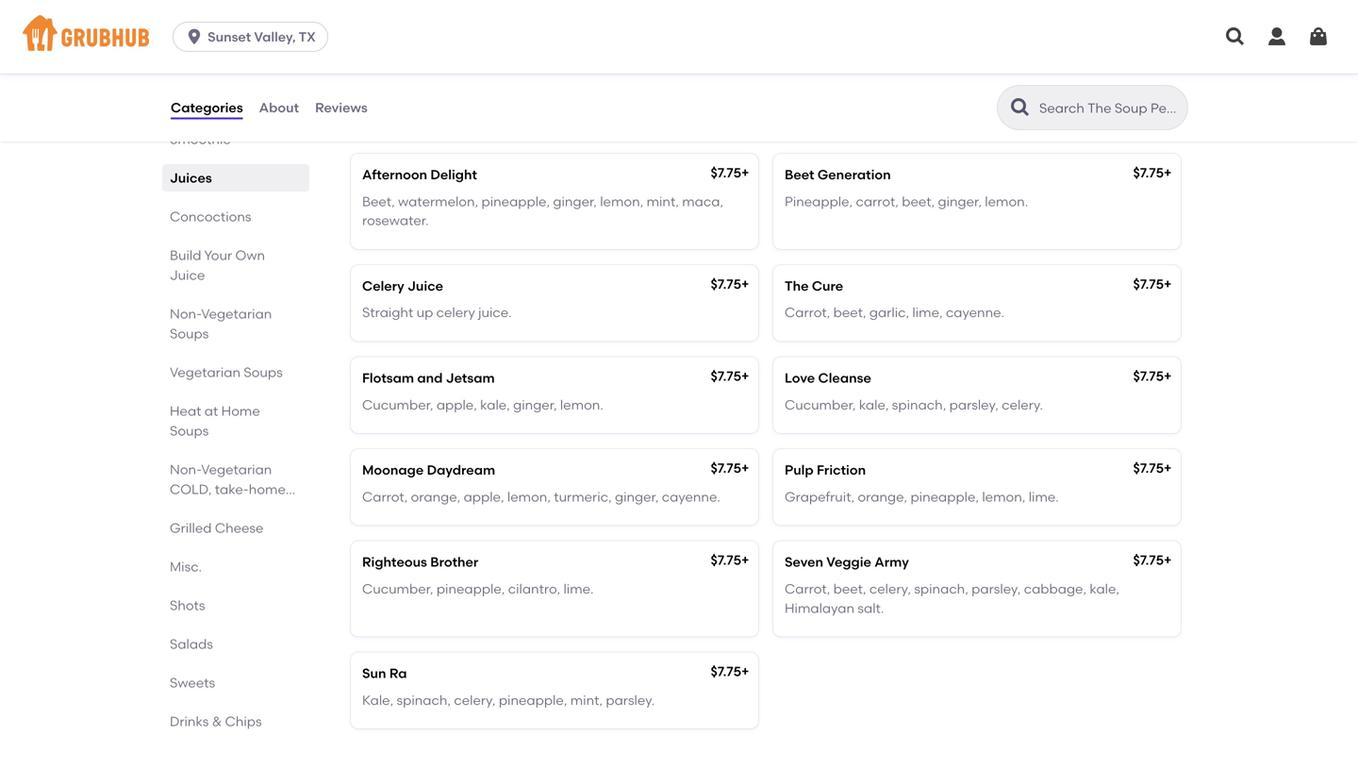 Task type: vqa. For each thing, say whether or not it's contained in the screenshot.
bags on the left bottom of page
yes



Task type: describe. For each thing, give the bounding box(es) containing it.
celery, for spinach,
[[454, 692, 496, 708]]

juices
[[170, 170, 212, 186]]

delight
[[431, 167, 477, 183]]

+ for cucumber, pineapple, cilantro, lime.
[[742, 552, 750, 568]]

+ for pineapple, carrot, beet, ginger, lemon.
[[1165, 165, 1172, 181]]

celery, for beet,
[[870, 581, 912, 597]]

$7.75 + for cucumber, kale, spinach, parsley, celery.
[[1134, 368, 1172, 384]]

about button
[[258, 74, 300, 142]]

cucumber, pineapple, cilantro, lime.
[[362, 581, 594, 597]]

search icon image
[[1010, 96, 1032, 119]]

vegetarian soups
[[170, 364, 283, 380]]

and
[[417, 370, 443, 386]]

$7.75 + for carrot, beet, celery, spinach, parsley, cabbage, kale, himalayan salt.
[[1134, 552, 1172, 568]]

about
[[259, 99, 299, 115]]

beet, for cure
[[834, 305, 867, 321]]

your for juice
[[204, 247, 232, 263]]

1 vertical spatial lime.
[[564, 581, 594, 597]]

$7.75 + for beet, watermelon, pineapple, ginger, lemon, mint, maca, rosewater.
[[711, 165, 750, 181]]

army
[[875, 554, 910, 570]]

$7.75 + for carrot, orange, apple, lemon, turmeric, ginger, cayenne.
[[711, 460, 750, 476]]

0 vertical spatial lime.
[[1029, 489, 1060, 505]]

lemon. for pineapple, carrot, beet, ginger, lemon.
[[986, 193, 1029, 209]]

misc.
[[170, 559, 202, 575]]

ginger, for beet,
[[939, 193, 982, 209]]

orange, for daydream
[[411, 489, 461, 505]]

brother
[[431, 554, 479, 570]]

turmeric,
[[554, 489, 612, 505]]

jetsam
[[446, 370, 495, 386]]

celery
[[437, 305, 475, 321]]

vegetarian for non-vegetarian soups
[[201, 306, 272, 322]]

veggie
[[827, 554, 872, 570]]

$7.75 for carrot, beet, celery, spinach, parsley, cabbage, kale, himalayan salt.
[[1134, 552, 1165, 568]]

kale,
[[362, 692, 394, 708]]

+ for straight up celery juice.
[[742, 276, 750, 292]]

vegetarian for non-vegetarian cold, take-home bags grilled cheese
[[201, 461, 272, 478]]

+ for carrot, beet, celery, spinach, parsley, cabbage, kale, himalayan salt.
[[1165, 552, 1172, 568]]

daydream
[[427, 462, 496, 478]]

spinach, inside carrot, beet, celery, spinach, parsley, cabbage, kale, himalayan salt.
[[915, 581, 969, 597]]

1 vertical spatial vegetarian
[[170, 364, 241, 380]]

smoothie
[[170, 131, 231, 147]]

straight up celery juice.
[[362, 305, 512, 321]]

love
[[785, 370, 816, 386]]

1 horizontal spatial kale,
[[860, 397, 889, 413]]

carrot, orange, apple, lemon, turmeric, ginger, cayenne.
[[362, 489, 721, 505]]

cold,
[[170, 481, 212, 497]]

beet generation
[[785, 167, 891, 183]]

cilantro,
[[508, 581, 561, 597]]

kale, inside carrot, beet, celery, spinach, parsley, cabbage, kale, himalayan salt.
[[1090, 581, 1120, 597]]

carrot, for carrot, beet, celery, spinach, parsley, cabbage, kale, himalayan salt.
[[785, 581, 831, 597]]

straight
[[362, 305, 414, 321]]

non- for non-vegetarian soups
[[170, 306, 201, 322]]

1 vertical spatial cayenne.
[[662, 489, 721, 505]]

flotsam and jetsam
[[362, 370, 495, 386]]

watermelon,
[[398, 193, 479, 209]]

1 horizontal spatial concoctions
[[347, 110, 474, 134]]

+ for carrot, beet, garlic, lime, cayenne.
[[1165, 276, 1172, 292]]

reviews
[[315, 99, 368, 115]]

cabbage,
[[1025, 581, 1087, 597]]

grilled
[[170, 520, 212, 536]]

non-vegetarian soups
[[170, 306, 272, 342]]

$7.75 for cucumber, kale, spinach, parsley, celery.
[[1134, 368, 1165, 384]]

home
[[249, 481, 286, 497]]

salads
[[170, 636, 213, 652]]

main navigation navigation
[[0, 0, 1359, 74]]

parsley, inside carrot, beet, celery, spinach, parsley, cabbage, kale, himalayan salt.
[[972, 581, 1021, 597]]

lemon, for moonage daydream
[[508, 489, 551, 505]]

the cure
[[785, 278, 844, 294]]

the
[[785, 278, 809, 294]]

$7.75 for cucumber, apple, kale, ginger, lemon.
[[711, 368, 742, 384]]

kale, spinach, celery, pineapple, mint, parsley.
[[362, 692, 655, 708]]

0 vertical spatial cayenne.
[[947, 305, 1005, 321]]

own
[[235, 247, 265, 263]]

pulp friction
[[785, 462, 866, 478]]

soups inside the 'heat at home soups'
[[170, 423, 209, 439]]

home
[[221, 403, 260, 419]]

sun
[[362, 665, 386, 681]]

carrot, beet, celery, spinach, parsley, cabbage, kale, himalayan salt.
[[785, 581, 1120, 616]]

svg image inside sunset valley, tx button
[[185, 27, 204, 46]]

1 vertical spatial concoctions
[[170, 209, 251, 225]]

grapefruit,
[[785, 489, 855, 505]]

non-vegetarian cold, take-home bags grilled cheese
[[170, 461, 286, 536]]

0 vertical spatial parsley,
[[950, 397, 999, 413]]

lemon, inside beet, watermelon, pineapple, ginger, lemon, mint, maca, rosewater.
[[600, 193, 644, 209]]

0 vertical spatial spinach,
[[893, 397, 947, 413]]

0 horizontal spatial kale,
[[481, 397, 510, 413]]

+ for carrot, orange, apple, lemon, turmeric, ginger, cayenne.
[[742, 460, 750, 476]]

celery juice
[[362, 278, 444, 294]]

beet,
[[362, 193, 395, 209]]

beet, watermelon, pineapple, ginger, lemon, mint, maca, rosewater.
[[362, 193, 724, 228]]

$7.75 for beet, watermelon, pineapple, ginger, lemon, mint, maca, rosewater.
[[711, 165, 742, 181]]

love cleanse
[[785, 370, 872, 386]]

$7.75 + for cucumber, apple, kale, ginger, lemon.
[[711, 368, 750, 384]]

rosewater.
[[362, 212, 429, 228]]

cheese
[[215, 520, 264, 536]]

cure
[[812, 278, 844, 294]]

soups inside non-vegetarian soups
[[170, 326, 209, 342]]

$7.75 for grapefruit, orange, pineapple, lemon, lime.
[[1134, 460, 1165, 476]]

heat
[[170, 403, 201, 419]]

reviews button
[[314, 74, 369, 142]]

juice inside build your own juice
[[170, 267, 205, 283]]

drinks
[[170, 713, 209, 729]]

$7.75 + for kale, spinach, celery, pineapple, mint, parsley.
[[711, 664, 750, 680]]

categories
[[171, 99, 243, 115]]

celery
[[362, 278, 405, 294]]

cucumber, kale, spinach, parsley, celery.
[[785, 397, 1044, 413]]

$7.75 for pineapple, carrot, beet, ginger, lemon.
[[1134, 165, 1165, 181]]

1 vertical spatial soups
[[244, 364, 283, 380]]

$7.75 + for straight up celery juice.
[[711, 276, 750, 292]]

tx
[[299, 29, 316, 45]]

carrot, beet, garlic, lime, cayenne.
[[785, 305, 1005, 321]]

valley,
[[254, 29, 296, 45]]

cucumber, apple, kale, ginger, lemon.
[[362, 397, 604, 413]]

cucumber, for righteous
[[362, 581, 434, 597]]

salt.
[[858, 600, 885, 616]]

your for smoothie
[[204, 111, 232, 127]]

carrot,
[[856, 193, 899, 209]]



Task type: locate. For each thing, give the bounding box(es) containing it.
1 vertical spatial apple,
[[464, 489, 504, 505]]

vegetarian down build your own juice
[[201, 306, 272, 322]]

lemon, left maca,
[[600, 193, 644, 209]]

ginger, inside beet, watermelon, pineapple, ginger, lemon, mint, maca, rosewater.
[[553, 193, 597, 209]]

mint, left maca,
[[647, 193, 679, 209]]

concoctions up "afternoon delight"
[[347, 110, 474, 134]]

lime,
[[913, 305, 943, 321]]

cucumber, for flotsam
[[362, 397, 434, 413]]

parsley, left the celery.
[[950, 397, 999, 413]]

your left the own
[[204, 247, 232, 263]]

beet, right carrot,
[[902, 193, 935, 209]]

righteous
[[362, 554, 427, 570]]

1 horizontal spatial mint,
[[647, 193, 679, 209]]

kale,
[[481, 397, 510, 413], [860, 397, 889, 413], [1090, 581, 1120, 597]]

ginger, for pineapple,
[[553, 193, 597, 209]]

spinach,
[[893, 397, 947, 413], [915, 581, 969, 597], [397, 692, 451, 708]]

2 vertical spatial soups
[[170, 423, 209, 439]]

svg image
[[1308, 25, 1331, 48], [185, 27, 204, 46]]

1 horizontal spatial cayenne.
[[947, 305, 1005, 321]]

cucumber,
[[362, 397, 434, 413], [785, 397, 856, 413], [362, 581, 434, 597]]

1 vertical spatial carrot,
[[362, 489, 408, 505]]

non- inside "non-vegetarian cold, take-home bags grilled cheese"
[[170, 461, 201, 478]]

cucumber, down righteous
[[362, 581, 434, 597]]

0 horizontal spatial mint,
[[571, 692, 603, 708]]

parsley.
[[606, 692, 655, 708]]

1 vertical spatial lemon.
[[561, 397, 604, 413]]

0 vertical spatial carrot,
[[785, 305, 831, 321]]

sweets
[[170, 675, 215, 691]]

your inside build your own smoothie
[[204, 111, 232, 127]]

0 vertical spatial non-
[[170, 306, 201, 322]]

build for build your own juice
[[170, 247, 201, 263]]

moonage
[[362, 462, 424, 478]]

0 horizontal spatial concoctions
[[170, 209, 251, 225]]

build your own smoothie
[[170, 111, 262, 147]]

0 vertical spatial your
[[204, 111, 232, 127]]

lemon, for pulp friction
[[983, 489, 1026, 505]]

spinach, up grapefruit, orange, pineapple, lemon, lime. at bottom
[[893, 397, 947, 413]]

lemon.
[[986, 193, 1029, 209], [561, 397, 604, 413]]

0 horizontal spatial orange,
[[411, 489, 461, 505]]

carrot, for carrot, orange, apple, lemon, turmeric, ginger, cayenne.
[[362, 489, 408, 505]]

afternoon
[[362, 167, 428, 183]]

orange, down moonage daydream in the left of the page
[[411, 489, 461, 505]]

lemon. for cucumber, apple, kale, ginger, lemon.
[[561, 397, 604, 413]]

+ for cucumber, apple, kale, ginger, lemon.
[[742, 368, 750, 384]]

lime. up cabbage,
[[1029, 489, 1060, 505]]

non- down build your own juice
[[170, 306, 201, 322]]

carrot, down the cure
[[785, 305, 831, 321]]

mint, inside beet, watermelon, pineapple, ginger, lemon, mint, maca, rosewater.
[[647, 193, 679, 209]]

1 non- from the top
[[170, 306, 201, 322]]

2 horizontal spatial lemon,
[[983, 489, 1026, 505]]

+ for cucumber, kale, spinach, parsley, celery.
[[1165, 368, 1172, 384]]

carrot, up himalayan
[[785, 581, 831, 597]]

1 vertical spatial beet,
[[834, 305, 867, 321]]

mint,
[[647, 193, 679, 209], [571, 692, 603, 708]]

$7.75 + for cucumber, pineapple, cilantro, lime.
[[711, 552, 750, 568]]

orange, down friction
[[858, 489, 908, 505]]

1 horizontal spatial celery,
[[870, 581, 912, 597]]

beet,
[[902, 193, 935, 209], [834, 305, 867, 321], [834, 581, 867, 597]]

$7.75 for kale, spinach, celery, pineapple, mint, parsley.
[[711, 664, 742, 680]]

shots
[[170, 597, 205, 613]]

1 svg image from the left
[[1225, 25, 1248, 48]]

cayenne.
[[947, 305, 1005, 321], [662, 489, 721, 505]]

cucumber, down love cleanse
[[785, 397, 856, 413]]

himalayan
[[785, 600, 855, 616]]

+
[[742, 165, 750, 181], [1165, 165, 1172, 181], [742, 276, 750, 292], [1165, 276, 1172, 292], [742, 368, 750, 384], [1165, 368, 1172, 384], [742, 460, 750, 476], [1165, 460, 1172, 476], [742, 552, 750, 568], [1165, 552, 1172, 568], [742, 664, 750, 680]]

1 horizontal spatial orange,
[[858, 489, 908, 505]]

your inside build your own juice
[[204, 247, 232, 263]]

soups up vegetarian soups
[[170, 326, 209, 342]]

maca,
[[683, 193, 724, 209]]

beet, down cure
[[834, 305, 867, 321]]

0 vertical spatial build
[[170, 111, 201, 127]]

pineapple, carrot, beet, ginger, lemon.
[[785, 193, 1029, 209]]

+ for kale, spinach, celery, pineapple, mint, parsley.
[[742, 664, 750, 680]]

1 build from the top
[[170, 111, 201, 127]]

orange, for friction
[[858, 489, 908, 505]]

lemon, down the celery.
[[983, 489, 1026, 505]]

take-
[[215, 481, 249, 497]]

+ for grapefruit, orange, pineapple, lemon, lime.
[[1165, 460, 1172, 476]]

ra
[[390, 665, 407, 681]]

sunset
[[208, 29, 251, 45]]

carrot, for carrot, beet, garlic, lime, cayenne.
[[785, 305, 831, 321]]

concoctions down juices
[[170, 209, 251, 225]]

1 horizontal spatial juice
[[408, 278, 444, 294]]

cleanse
[[819, 370, 872, 386]]

$7.75 + for pineapple, carrot, beet, ginger, lemon.
[[1134, 165, 1172, 181]]

carrot,
[[785, 305, 831, 321], [362, 489, 408, 505], [785, 581, 831, 597]]

beet, inside carrot, beet, celery, spinach, parsley, cabbage, kale, himalayan salt.
[[834, 581, 867, 597]]

beet
[[785, 167, 815, 183]]

kale, right cabbage,
[[1090, 581, 1120, 597]]

sunset valley, tx button
[[173, 22, 336, 52]]

2 vertical spatial spinach,
[[397, 692, 451, 708]]

0 vertical spatial apple,
[[437, 397, 477, 413]]

apple, down daydream
[[464, 489, 504, 505]]

cucumber, down "flotsam"
[[362, 397, 434, 413]]

1 vertical spatial parsley,
[[972, 581, 1021, 597]]

1 vertical spatial celery,
[[454, 692, 496, 708]]

pineapple,
[[482, 193, 550, 209], [911, 489, 980, 505], [437, 581, 505, 597], [499, 692, 568, 708]]

carrot, inside carrot, beet, celery, spinach, parsley, cabbage, kale, himalayan salt.
[[785, 581, 831, 597]]

non- inside non-vegetarian soups
[[170, 306, 201, 322]]

build your own juice
[[170, 247, 265, 283]]

pineapple, inside beet, watermelon, pineapple, ginger, lemon, mint, maca, rosewater.
[[482, 193, 550, 209]]

build up smoothie
[[170, 111, 201, 127]]

1 vertical spatial spinach,
[[915, 581, 969, 597]]

lime.
[[1029, 489, 1060, 505], [564, 581, 594, 597]]

juice up non-vegetarian soups
[[170, 267, 205, 283]]

righteous brother
[[362, 554, 479, 570]]

2 orange, from the left
[[858, 489, 908, 505]]

juice up up
[[408, 278, 444, 294]]

at
[[205, 403, 218, 419]]

beet, for veggie
[[834, 581, 867, 597]]

+ for beet, watermelon, pineapple, ginger, lemon, mint, maca, rosewater.
[[742, 165, 750, 181]]

2 build from the top
[[170, 247, 201, 263]]

soups
[[170, 326, 209, 342], [244, 364, 283, 380], [170, 423, 209, 439]]

celery, inside carrot, beet, celery, spinach, parsley, cabbage, kale, himalayan salt.
[[870, 581, 912, 597]]

vegetarian up at at the bottom of the page
[[170, 364, 241, 380]]

build inside build your own juice
[[170, 247, 201, 263]]

bags
[[170, 501, 202, 517]]

build for build your own smoothie
[[170, 111, 201, 127]]

non- up cold,
[[170, 461, 201, 478]]

kale, down cleanse
[[860, 397, 889, 413]]

juice.
[[479, 305, 512, 321]]

0 horizontal spatial lemon.
[[561, 397, 604, 413]]

celery.
[[1002, 397, 1044, 413]]

0 horizontal spatial svg image
[[1225, 25, 1248, 48]]

0 horizontal spatial celery,
[[454, 692, 496, 708]]

1 vertical spatial non-
[[170, 461, 201, 478]]

1 horizontal spatial svg image
[[1308, 25, 1331, 48]]

soups down heat
[[170, 423, 209, 439]]

2 vertical spatial carrot,
[[785, 581, 831, 597]]

grapefruit, orange, pineapple, lemon, lime.
[[785, 489, 1060, 505]]

0 vertical spatial concoctions
[[347, 110, 474, 134]]

2 non- from the top
[[170, 461, 201, 478]]

moonage daydream
[[362, 462, 496, 478]]

friction
[[817, 462, 866, 478]]

2 vertical spatial beet,
[[834, 581, 867, 597]]

juice
[[170, 267, 205, 283], [408, 278, 444, 294]]

beet, down veggie
[[834, 581, 867, 597]]

0 vertical spatial mint,
[[647, 193, 679, 209]]

build inside build your own smoothie
[[170, 111, 201, 127]]

0 vertical spatial lemon.
[[986, 193, 1029, 209]]

pulp
[[785, 462, 814, 478]]

your up smoothie
[[204, 111, 232, 127]]

1 horizontal spatial lemon.
[[986, 193, 1029, 209]]

1 vertical spatial your
[[204, 247, 232, 263]]

Search The Soup Peddler search field
[[1038, 99, 1182, 117]]

$7.75 + for carrot, beet, garlic, lime, cayenne.
[[1134, 276, 1172, 292]]

vegetarian inside non-vegetarian soups
[[201, 306, 272, 322]]

non- for non-vegetarian cold, take-home bags grilled cheese
[[170, 461, 201, 478]]

apple, down jetsam
[[437, 397, 477, 413]]

garlic,
[[870, 305, 910, 321]]

1 horizontal spatial svg image
[[1266, 25, 1289, 48]]

1 orange, from the left
[[411, 489, 461, 505]]

0 horizontal spatial lemon,
[[508, 489, 551, 505]]

soups up home
[[244, 364, 283, 380]]

$7.75 for carrot, orange, apple, lemon, turmeric, ginger, cayenne.
[[711, 460, 742, 476]]

0 vertical spatial vegetarian
[[201, 306, 272, 322]]

0 horizontal spatial lime.
[[564, 581, 594, 597]]

sun ra
[[362, 665, 407, 681]]

carrot, down moonage
[[362, 489, 408, 505]]

vegetarian
[[201, 306, 272, 322], [170, 364, 241, 380], [201, 461, 272, 478]]

concoctions
[[347, 110, 474, 134], [170, 209, 251, 225]]

flotsam
[[362, 370, 414, 386]]

drinks & chips
[[170, 713, 262, 729]]

2 svg image from the left
[[1266, 25, 1289, 48]]

lime. right cilantro,
[[564, 581, 594, 597]]

0 horizontal spatial svg image
[[185, 27, 204, 46]]

build left the own
[[170, 247, 201, 263]]

0 horizontal spatial cayenne.
[[662, 489, 721, 505]]

vegetarian inside "non-vegetarian cold, take-home bags grilled cheese"
[[201, 461, 272, 478]]

0 vertical spatial soups
[[170, 326, 209, 342]]

ginger, for kale,
[[514, 397, 557, 413]]

parsley, left cabbage,
[[972, 581, 1021, 597]]

own
[[235, 111, 262, 127]]

0 vertical spatial celery,
[[870, 581, 912, 597]]

1 horizontal spatial lemon,
[[600, 193, 644, 209]]

$7.75 for straight up celery juice.
[[711, 276, 742, 292]]

$7.75
[[711, 165, 742, 181], [1134, 165, 1165, 181], [711, 276, 742, 292], [1134, 276, 1165, 292], [711, 368, 742, 384], [1134, 368, 1165, 384], [711, 460, 742, 476], [1134, 460, 1165, 476], [711, 552, 742, 568], [1134, 552, 1165, 568], [711, 664, 742, 680]]

build
[[170, 111, 201, 127], [170, 247, 201, 263]]

0 vertical spatial beet,
[[902, 193, 935, 209]]

1 horizontal spatial lime.
[[1029, 489, 1060, 505]]

mint, left parsley.
[[571, 692, 603, 708]]

spinach, down grapefruit, orange, pineapple, lemon, lime. at bottom
[[915, 581, 969, 597]]

1 vertical spatial build
[[170, 247, 201, 263]]

orange,
[[411, 489, 461, 505], [858, 489, 908, 505]]

seven
[[785, 554, 824, 570]]

2 horizontal spatial kale,
[[1090, 581, 1120, 597]]

$7.75 for cucumber, pineapple, cilantro, lime.
[[711, 552, 742, 568]]

&
[[212, 713, 222, 729]]

2 your from the top
[[204, 247, 232, 263]]

heat at home soups
[[170, 403, 260, 439]]

seven veggie army
[[785, 554, 910, 570]]

vegetarian up take- at the bottom
[[201, 461, 272, 478]]

svg image
[[1225, 25, 1248, 48], [1266, 25, 1289, 48]]

chips
[[225, 713, 262, 729]]

2 vertical spatial vegetarian
[[201, 461, 272, 478]]

lemon, left turmeric,
[[508, 489, 551, 505]]

kale, down jetsam
[[481, 397, 510, 413]]

apple,
[[437, 397, 477, 413], [464, 489, 504, 505]]

spinach, down 'ra'
[[397, 692, 451, 708]]

cucumber, for love
[[785, 397, 856, 413]]

celery,
[[870, 581, 912, 597], [454, 692, 496, 708]]

1 your from the top
[[204, 111, 232, 127]]

afternoon delight
[[362, 167, 477, 183]]

sunset valley, tx
[[208, 29, 316, 45]]

$7.75 + for grapefruit, orange, pineapple, lemon, lime.
[[1134, 460, 1172, 476]]

1 vertical spatial mint,
[[571, 692, 603, 708]]

pineapple,
[[785, 193, 853, 209]]

$7.75 for carrot, beet, garlic, lime, cayenne.
[[1134, 276, 1165, 292]]

0 horizontal spatial juice
[[170, 267, 205, 283]]



